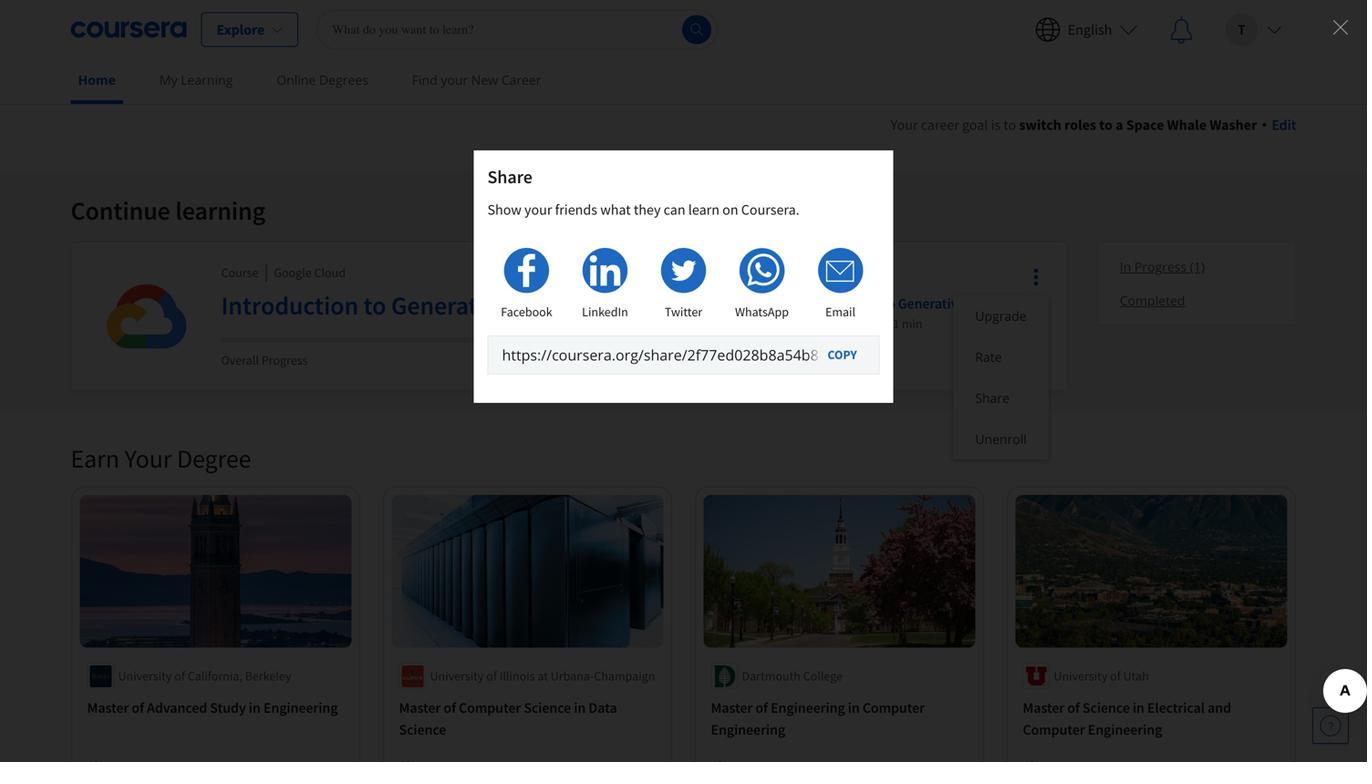 Task type: vqa. For each thing, say whether or not it's contained in the screenshot.


Task type: locate. For each thing, give the bounding box(es) containing it.
find
[[412, 71, 438, 88]]

introduction to generative ai
[[221, 290, 536, 322]]

your right the find
[[441, 71, 468, 88]]

online degrees
[[277, 71, 368, 88]]

to
[[1004, 116, 1017, 134], [1100, 116, 1113, 134], [364, 290, 386, 322], [883, 295, 895, 313]]

0 vertical spatial progress
[[1135, 258, 1187, 276]]

your inside the find your new career link
[[441, 71, 468, 88]]

electrical
[[1148, 699, 1205, 718]]

1 horizontal spatial your
[[525, 201, 552, 219]]

cloud
[[314, 265, 346, 281]]

0 vertical spatial share
[[488, 166, 533, 188]]

0 horizontal spatial university
[[118, 668, 172, 685]]

in
[[249, 699, 261, 718], [574, 699, 586, 718], [848, 699, 860, 718], [1133, 699, 1145, 718]]

copy
[[828, 347, 857, 363]]

master of engineering in computer engineering
[[711, 699, 925, 740]]

your
[[441, 71, 468, 88], [525, 201, 552, 219]]

0 vertical spatial your
[[891, 116, 918, 134]]

find your new career
[[412, 71, 541, 88]]

introduction up | on the top
[[802, 295, 880, 313]]

to inside introduction to generative ai week 1 | video • 21 min
[[883, 295, 895, 313]]

your left the career
[[891, 116, 918, 134]]

university
[[118, 668, 172, 685], [430, 668, 484, 685], [1054, 668, 1108, 685]]

master inside master of engineering in computer engineering
[[711, 699, 753, 718]]

1 horizontal spatial computer
[[863, 699, 925, 718]]

of for science
[[1068, 699, 1080, 718]]

whale
[[1168, 116, 1207, 134]]

share
[[488, 166, 533, 188], [976, 390, 1010, 407]]

help center image
[[1320, 715, 1342, 737]]

3 master from the left
[[711, 699, 753, 718]]

master of science in electrical and computer engineering link
[[1023, 698, 1280, 741]]

dialog
[[0, 0, 1368, 763]]

more option for introduction to generative ai image
[[1024, 265, 1049, 290]]

computer inside master of computer science in data science
[[459, 699, 521, 718]]

unenroll menu item
[[954, 419, 1049, 460]]

1 horizontal spatial your
[[891, 116, 918, 134]]

whatsapp
[[735, 304, 789, 320]]

0 horizontal spatial share
[[488, 166, 533, 188]]

space
[[1127, 116, 1165, 134]]

university left utah
[[1054, 668, 1108, 685]]

university left illinois
[[430, 668, 484, 685]]

computer inside master of science in electrical and computer engineering
[[1023, 721, 1085, 740]]

generative inside introduction to generative ai week 1 | video • 21 min
[[898, 295, 966, 313]]

engineering down the berkeley
[[264, 699, 338, 718]]

science
[[524, 699, 571, 718], [1083, 699, 1130, 718], [399, 721, 446, 740]]

of for illinois
[[487, 668, 497, 685]]

1 in from the left
[[249, 699, 261, 718]]

master inside master of computer science in data science
[[399, 699, 441, 718]]

generative
[[391, 290, 510, 322], [898, 295, 966, 313]]

email
[[826, 304, 856, 320]]

career
[[921, 116, 960, 134]]

champaign
[[594, 668, 655, 685]]

2 horizontal spatial science
[[1083, 699, 1130, 718]]

menu
[[954, 296, 1049, 460]]

share inside full screen modal dialog
[[488, 166, 533, 188]]

can
[[664, 201, 686, 219]]

1 horizontal spatial introduction
[[802, 295, 880, 313]]

university for advanced
[[118, 668, 172, 685]]

0 vertical spatial your
[[441, 71, 468, 88]]

your career goal is to switch roles to a space whale washer
[[891, 116, 1258, 134]]

3 university from the left
[[1054, 668, 1108, 685]]

2 in from the left
[[574, 699, 586, 718]]

of inside master of engineering in computer engineering
[[756, 699, 768, 718]]

0 horizontal spatial progress
[[262, 352, 308, 369]]

ai
[[515, 290, 536, 322], [968, 295, 980, 313]]

ai for introduction to generative ai week 1 | video • 21 min
[[968, 295, 980, 313]]

0 horizontal spatial generative
[[391, 290, 510, 322]]

2 master from the left
[[399, 699, 441, 718]]

of inside master of advanced study in engineering link
[[132, 699, 144, 718]]

1 vertical spatial progress
[[262, 352, 308, 369]]

unenroll
[[976, 431, 1027, 448]]

min
[[902, 316, 923, 332]]

0 horizontal spatial your
[[441, 71, 468, 88]]

in progress (1)
[[1120, 258, 1205, 276]]

2 horizontal spatial computer
[[1023, 721, 1085, 740]]

progress up completed
[[1135, 258, 1187, 276]]

introduction
[[221, 290, 359, 322], [802, 295, 880, 313]]

progress for overall
[[262, 352, 308, 369]]

in inside master of engineering in computer engineering
[[848, 699, 860, 718]]

on
[[723, 201, 739, 219]]

1 horizontal spatial progress
[[1135, 258, 1187, 276]]

dartmouth college
[[742, 668, 843, 685]]

urbana-
[[551, 668, 594, 685]]

week
[[802, 316, 831, 332]]

your for find
[[441, 71, 468, 88]]

share down rate
[[976, 390, 1010, 407]]

1 horizontal spatial ai
[[968, 295, 980, 313]]

1 master from the left
[[87, 699, 129, 718]]

0%
[[679, 331, 699, 349]]

1 horizontal spatial share
[[976, 390, 1010, 407]]

rate menu item
[[954, 337, 1049, 378]]

master
[[87, 699, 129, 718], [399, 699, 441, 718], [711, 699, 753, 718], [1023, 699, 1065, 718]]

master of engineering in computer engineering link
[[711, 698, 968, 741]]

ai left linkedin
[[515, 290, 536, 322]]

main content containing continue learning
[[0, 92, 1368, 763]]

1 vertical spatial your
[[125, 443, 172, 475]]

english button
[[1021, 0, 1153, 59]]

master for master of engineering in computer engineering
[[711, 699, 753, 718]]

main content
[[0, 92, 1368, 763]]

3 in from the left
[[848, 699, 860, 718]]

science inside master of science in electrical and computer engineering
[[1083, 699, 1130, 718]]

ai up rate
[[968, 295, 980, 313]]

your inside full screen modal dialog
[[525, 201, 552, 219]]

None text field
[[488, 336, 880, 375]]

None search field
[[317, 10, 718, 50]]

your right earn
[[125, 443, 172, 475]]

copy button
[[807, 338, 878, 371]]

1 horizontal spatial generative
[[898, 295, 966, 313]]

google
[[274, 265, 312, 281]]

computer
[[459, 699, 521, 718], [863, 699, 925, 718], [1023, 721, 1085, 740]]

1 university from the left
[[118, 668, 172, 685]]

of for utah
[[1111, 668, 1121, 685]]

4 in from the left
[[1133, 699, 1145, 718]]

4 master from the left
[[1023, 699, 1065, 718]]

0 horizontal spatial introduction
[[221, 290, 359, 322]]

introduction inside introduction to generative ai week 1 | video • 21 min
[[802, 295, 880, 313]]

of inside master of computer science in data science
[[444, 699, 456, 718]]

ai inside introduction to generative ai week 1 | video • 21 min
[[968, 295, 980, 313]]

share up show on the left top of the page
[[488, 166, 533, 188]]

your
[[891, 116, 918, 134], [125, 443, 172, 475]]

1 vertical spatial share
[[976, 390, 1010, 407]]

2 university from the left
[[430, 668, 484, 685]]

course
[[221, 265, 258, 281]]

master inside master of science in electrical and computer engineering
[[1023, 699, 1065, 718]]

introduction down the google
[[221, 290, 359, 322]]

of
[[174, 668, 185, 685], [487, 668, 497, 685], [1111, 668, 1121, 685], [132, 699, 144, 718], [444, 699, 456, 718], [756, 699, 768, 718], [1068, 699, 1080, 718]]

1 vertical spatial your
[[525, 201, 552, 219]]

progress right overall
[[262, 352, 308, 369]]

berkeley
[[245, 668, 291, 685]]

introduction to generative ai image
[[94, 264, 199, 370]]

university up advanced
[[118, 668, 172, 685]]

0 horizontal spatial computer
[[459, 699, 521, 718]]

university of illinois at urbana-champaign
[[430, 668, 655, 685]]

show
[[488, 201, 522, 219]]

earn
[[71, 443, 120, 475]]

completed
[[1120, 292, 1186, 309]]

0 horizontal spatial your
[[125, 443, 172, 475]]

21
[[887, 316, 900, 332]]

goal
[[962, 116, 988, 134]]

learn
[[689, 201, 720, 219]]

0 horizontal spatial ai
[[515, 290, 536, 322]]

close image
[[1329, 16, 1353, 39]]

next up
[[773, 265, 823, 284]]

ai inside the introduction to generative ai link
[[515, 290, 536, 322]]

progress for in
[[1135, 258, 1187, 276]]

upgrade menu item
[[954, 296, 1049, 337]]

1 horizontal spatial university
[[430, 668, 484, 685]]

study
[[210, 699, 246, 718]]

engineering down utah
[[1088, 721, 1163, 740]]

your right show on the left top of the page
[[525, 201, 552, 219]]

my learning link
[[152, 59, 240, 100]]

find your new career link
[[405, 59, 549, 100]]

2 horizontal spatial university
[[1054, 668, 1108, 685]]

of inside master of science in electrical and computer engineering
[[1068, 699, 1080, 718]]

progress
[[1135, 258, 1187, 276], [262, 352, 308, 369]]

utah
[[1124, 668, 1149, 685]]

washer
[[1210, 116, 1258, 134]]

share with whatsapp image
[[739, 248, 786, 294]]

1 horizontal spatial science
[[524, 699, 571, 718]]

master for master of computer science in data science
[[399, 699, 441, 718]]



Task type: describe. For each thing, give the bounding box(es) containing it.
my
[[160, 71, 178, 88]]

college
[[804, 668, 843, 685]]

earn your degree collection element
[[60, 413, 1308, 763]]

completed link
[[1113, 284, 1281, 318]]

(1)
[[1190, 258, 1205, 276]]

a
[[1116, 116, 1124, 134]]

introduction for introduction to generative ai week 1 | video • 21 min
[[802, 295, 880, 313]]

introduction for introduction to generative ai
[[221, 290, 359, 322]]

university for computer
[[430, 668, 484, 685]]

computer inside master of engineering in computer engineering
[[863, 699, 925, 718]]

master of advanced study in engineering link
[[87, 698, 344, 720]]

menu containing upgrade
[[954, 296, 1049, 460]]

in inside master of computer science in data science
[[574, 699, 586, 718]]

google cloud
[[274, 265, 346, 281]]

of for engineering
[[756, 699, 768, 718]]

of for computer
[[444, 699, 456, 718]]

master of computer science in data science link
[[399, 698, 656, 741]]

advanced
[[147, 699, 207, 718]]

english
[[1068, 21, 1113, 39]]

earn your degree
[[71, 443, 251, 475]]

ai for introduction to generative ai
[[515, 290, 536, 322]]

california,
[[188, 668, 243, 685]]

and
[[1208, 699, 1232, 718]]

master of advanced study in engineering
[[87, 699, 338, 718]]

introduction to generative ai link
[[221, 289, 699, 329]]

online
[[277, 71, 316, 88]]

degrees
[[319, 71, 368, 88]]

|
[[842, 316, 845, 332]]

generative for introduction to generative ai week 1 | video • 21 min
[[898, 295, 966, 313]]

linkedin
[[582, 304, 628, 320]]

roles
[[1065, 116, 1097, 134]]

share menu item
[[954, 378, 1049, 419]]

show your friends what they can learn on coursera.
[[488, 201, 800, 219]]

up
[[805, 265, 823, 284]]

rate
[[976, 349, 1002, 366]]

switch
[[1020, 116, 1062, 134]]

of for advanced
[[132, 699, 144, 718]]

what
[[601, 201, 631, 219]]

next
[[773, 265, 802, 284]]

friends
[[555, 201, 598, 219]]

engineering down college in the bottom of the page
[[771, 699, 845, 718]]

share with facebook image
[[504, 248, 550, 294]]

your inside the earn your degree collection element
[[125, 443, 172, 475]]

share with linkedin image
[[582, 248, 629, 294]]

learning
[[175, 195, 266, 227]]

learning
[[181, 71, 233, 88]]

1
[[833, 316, 840, 332]]

they
[[634, 201, 661, 219]]

none text field inside full screen modal dialog
[[488, 336, 880, 375]]

share inside menu item
[[976, 390, 1010, 407]]

video
[[848, 316, 878, 332]]

in inside master of science in electrical and computer engineering
[[1133, 699, 1145, 718]]

engineering inside master of science in electrical and computer engineering
[[1088, 721, 1163, 740]]

university for science
[[1054, 668, 1108, 685]]

continue
[[71, 195, 170, 227]]

generative for introduction to generative ai
[[391, 290, 510, 322]]

degree
[[177, 443, 251, 475]]

career
[[502, 71, 541, 88]]

in progress (1) link
[[1113, 250, 1281, 284]]

overall
[[221, 352, 259, 369]]

in
[[1120, 258, 1132, 276]]

master of computer science in data science
[[399, 699, 617, 740]]

•
[[881, 316, 884, 332]]

online degrees link
[[269, 59, 376, 100]]

overall progress
[[221, 352, 308, 369]]

full screen modal dialog
[[0, 0, 1368, 763]]

0 horizontal spatial science
[[399, 721, 446, 740]]

dartmouth
[[742, 668, 801, 685]]

master for master of advanced study in engineering
[[87, 699, 129, 718]]

coursera.
[[742, 201, 800, 219]]

new
[[471, 71, 498, 88]]

my learning
[[160, 71, 233, 88]]

master for master of science in electrical and computer engineering
[[1023, 699, 1065, 718]]

home
[[78, 71, 116, 88]]

engineering down dartmouth
[[711, 721, 786, 740]]

share with email image
[[818, 248, 864, 294]]

continue learning
[[71, 195, 266, 227]]

share with twitter image
[[661, 248, 707, 294]]

home link
[[71, 59, 123, 104]]

illinois
[[500, 668, 535, 685]]

university of california, berkeley
[[118, 668, 291, 685]]

of for california,
[[174, 668, 185, 685]]

university of utah
[[1054, 668, 1149, 685]]

master of science in electrical and computer engineering
[[1023, 699, 1232, 740]]

coursera image
[[71, 15, 187, 44]]

twitter
[[665, 304, 703, 320]]

at
[[538, 668, 548, 685]]

introduction to generative ai week 1 | video • 21 min
[[802, 295, 980, 332]]

facebook
[[501, 304, 553, 320]]

your for show
[[525, 201, 552, 219]]

upgrade
[[976, 307, 1027, 325]]

data
[[589, 699, 617, 718]]

is
[[991, 116, 1001, 134]]



